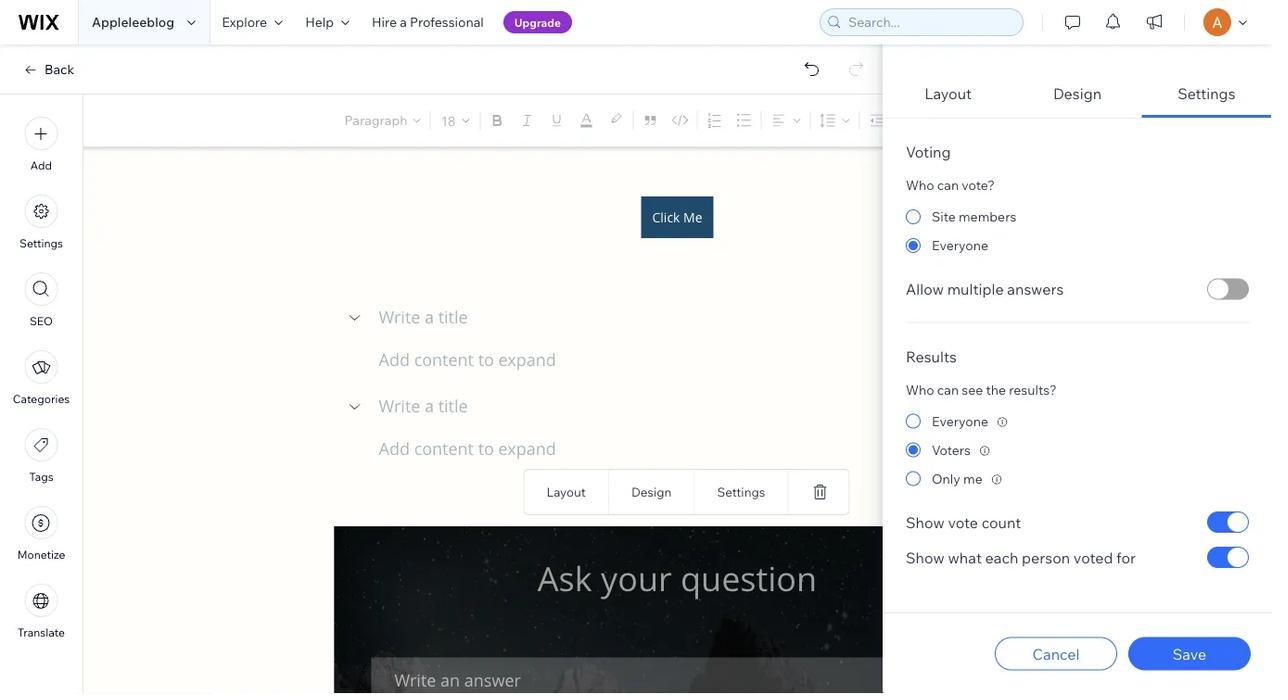 Task type: vqa. For each thing, say whether or not it's contained in the screenshot.
Hire A Professional link
yes



Task type: locate. For each thing, give the bounding box(es) containing it.
0 vertical spatial show
[[906, 513, 945, 532]]

show what each person voted for button
[[906, 549, 1136, 567]]

1 vertical spatial can
[[938, 382, 959, 398]]

voters
[[932, 442, 971, 458]]

layout inside ricosmodal dialog
[[925, 84, 972, 103]]

back
[[45, 61, 74, 77]]

0 vertical spatial layout button
[[884, 72, 1013, 118]]

1 option group from the top
[[906, 203, 1249, 260]]

2 option group from the top
[[906, 407, 1249, 493]]

tab list containing layout
[[884, 72, 1272, 601]]

professional
[[410, 14, 484, 30]]

everyone down the site members
[[932, 237, 989, 254]]

1 horizontal spatial design
[[1054, 84, 1102, 103]]

None text field
[[379, 306, 1021, 331], [379, 395, 1021, 420], [379, 306, 1021, 331], [379, 395, 1021, 420]]

for
[[1117, 549, 1136, 567]]

tags button
[[25, 429, 58, 484]]

each
[[986, 549, 1019, 567]]

1 vertical spatial everyone
[[932, 413, 989, 429]]

0 horizontal spatial layout button
[[542, 480, 591, 505]]

hire a professional link
[[361, 0, 495, 45]]

save
[[1173, 645, 1207, 664]]

1 vertical spatial option group
[[906, 407, 1249, 493]]

1 horizontal spatial layout button
[[884, 72, 1013, 118]]

layout button
[[884, 72, 1013, 118], [542, 480, 591, 505]]

only me
[[932, 471, 983, 487]]

show vote count button
[[906, 513, 1022, 532]]

cancel button
[[995, 638, 1118, 671]]

option group
[[906, 203, 1249, 260], [906, 407, 1249, 493]]

who down voting
[[906, 177, 935, 193]]

0 vertical spatial layout
[[925, 84, 972, 103]]

0 horizontal spatial design button
[[627, 480, 677, 505]]

can left see in the right of the page
[[938, 382, 959, 398]]

1 vertical spatial settings
[[20, 237, 63, 250]]

design button inside tab list
[[1013, 72, 1142, 118]]

menu
[[0, 106, 83, 651]]

monetize
[[17, 548, 65, 562]]

can for see
[[938, 382, 959, 398]]

0 vertical spatial design
[[1054, 84, 1102, 103]]

tab list
[[884, 72, 1272, 601]]

allow multiple answers button
[[906, 280, 1064, 299]]

count
[[982, 513, 1022, 532]]

2 vertical spatial settings button
[[713, 480, 770, 505]]

what
[[948, 549, 982, 567]]

1 horizontal spatial layout
[[925, 84, 972, 103]]

who can see the results?
[[906, 382, 1057, 398]]

1 vertical spatial show
[[906, 549, 945, 567]]

everyone
[[932, 237, 989, 254], [932, 413, 989, 429]]

1 horizontal spatial settings
[[717, 485, 766, 500]]

me
[[964, 471, 983, 487]]

everyone up voters
[[932, 413, 989, 429]]

who down results
[[906, 382, 935, 398]]

multiple
[[948, 280, 1004, 299]]

1 show from the top
[[906, 513, 945, 532]]

hire a professional
[[372, 14, 484, 30]]

settings button
[[1142, 72, 1272, 118], [20, 195, 63, 250], [713, 480, 770, 505]]

0 vertical spatial settings
[[1178, 84, 1236, 103]]

click
[[652, 209, 680, 226]]

1 vertical spatial who
[[906, 382, 935, 398]]

0 vertical spatial design button
[[1013, 72, 1142, 118]]

2 can from the top
[[938, 382, 959, 398]]

0 vertical spatial can
[[938, 177, 959, 193]]

can
[[938, 177, 959, 193], [938, 382, 959, 398]]

1 vertical spatial design
[[632, 485, 672, 500]]

can left the vote?
[[938, 177, 959, 193]]

2 horizontal spatial settings
[[1178, 84, 1236, 103]]

who
[[906, 177, 935, 193], [906, 382, 935, 398]]

design button
[[1013, 72, 1142, 118], [627, 480, 677, 505]]

1 vertical spatial settings button
[[20, 195, 63, 250]]

1 vertical spatial layout button
[[542, 480, 591, 505]]

who for who can see the results?
[[906, 382, 935, 398]]

None text field
[[379, 349, 1021, 374], [379, 438, 1021, 463], [379, 349, 1021, 374], [379, 438, 1021, 463]]

categories
[[13, 392, 70, 406]]

0 vertical spatial option group
[[906, 203, 1249, 260]]

0 vertical spatial who
[[906, 177, 935, 193]]

2 horizontal spatial settings button
[[1142, 72, 1272, 118]]

vote?
[[962, 177, 995, 193]]

settings
[[1178, 84, 1236, 103], [20, 237, 63, 250], [717, 485, 766, 500]]

1 who from the top
[[906, 177, 935, 193]]

0 horizontal spatial settings
[[20, 237, 63, 250]]

explore
[[222, 14, 267, 30]]

translate button
[[18, 584, 65, 640]]

back button
[[22, 61, 74, 78]]

monetize button
[[17, 506, 65, 562]]

2 vertical spatial settings
[[717, 485, 766, 500]]

notes
[[1209, 112, 1245, 128]]

1 vertical spatial design button
[[627, 480, 677, 505]]

option group down results?
[[906, 407, 1249, 493]]

allow
[[906, 280, 944, 299]]

show left vote
[[906, 513, 945, 532]]

settings inside ricosmodal dialog
[[1178, 84, 1236, 103]]

help
[[305, 14, 334, 30]]

1 horizontal spatial design button
[[1013, 72, 1142, 118]]

the
[[986, 382, 1007, 398]]

1 can from the top
[[938, 177, 959, 193]]

2 show from the top
[[906, 549, 945, 567]]

1 vertical spatial layout
[[547, 485, 586, 500]]

1 horizontal spatial settings button
[[713, 480, 770, 505]]

option group up answers
[[906, 203, 1249, 260]]

option group containing site members
[[906, 203, 1249, 260]]

show
[[906, 513, 945, 532], [906, 549, 945, 567]]

show vote count
[[906, 513, 1022, 532]]

answers
[[1008, 280, 1064, 299]]

upgrade
[[515, 15, 561, 29]]

0 horizontal spatial design
[[632, 485, 672, 500]]

show what each person voted for
[[906, 549, 1136, 567]]

site members
[[932, 209, 1017, 225]]

show for show vote count
[[906, 513, 945, 532]]

2 who from the top
[[906, 382, 935, 398]]

show left what
[[906, 549, 945, 567]]

design
[[1054, 84, 1102, 103], [632, 485, 672, 500]]

add button
[[25, 117, 58, 173]]

0 vertical spatial everyone
[[932, 237, 989, 254]]

hire
[[372, 14, 397, 30]]

allow multiple answers
[[906, 280, 1064, 299]]

0 vertical spatial settings button
[[1142, 72, 1272, 118]]

members
[[959, 209, 1017, 225]]

layout
[[925, 84, 972, 103], [547, 485, 586, 500]]



Task type: describe. For each thing, give the bounding box(es) containing it.
tab list inside ricosmodal dialog
[[884, 72, 1272, 601]]

layout button for the top settings button
[[884, 72, 1013, 118]]

appleleeblog
[[92, 14, 175, 30]]

Search... field
[[843, 9, 1018, 35]]

save button
[[1129, 638, 1251, 671]]

who for who can vote?
[[906, 177, 935, 193]]

help button
[[294, 0, 361, 45]]

me
[[684, 209, 703, 226]]

upgrade button
[[503, 11, 572, 33]]

click me
[[652, 209, 703, 226]]

categories button
[[13, 351, 70, 406]]

Click Me text field
[[334, 73, 1021, 695]]

only
[[932, 471, 961, 487]]

click me button
[[641, 197, 714, 238]]

settings tab panel
[[884, 119, 1272, 601]]

voting
[[906, 143, 951, 161]]

design button for layout button for the bottom settings button
[[627, 480, 677, 505]]

0 horizontal spatial settings button
[[20, 195, 63, 250]]

ricosmodal dialog
[[883, 0, 1273, 695]]

who can vote?
[[906, 177, 995, 193]]

design button for the top settings button's layout button
[[1013, 72, 1142, 118]]

person
[[1022, 549, 1071, 567]]

design inside ricosmodal dialog
[[1054, 84, 1102, 103]]

notes button
[[1175, 108, 1250, 133]]

translate
[[18, 626, 65, 640]]

seo button
[[25, 273, 58, 328]]

site
[[932, 209, 956, 225]]

menu containing add
[[0, 106, 83, 651]]

can for vote?
[[938, 177, 959, 193]]

poll
[[906, 25, 938, 48]]

add
[[30, 159, 52, 173]]

1 everyone from the top
[[932, 237, 989, 254]]

show for show what each person voted for
[[906, 549, 945, 567]]

results?
[[1009, 382, 1057, 398]]

tags
[[29, 470, 53, 484]]

cancel
[[1033, 645, 1080, 664]]

seo
[[30, 314, 53, 328]]

voted
[[1074, 549, 1113, 567]]

see
[[962, 382, 984, 398]]

results
[[906, 347, 957, 366]]

vote
[[948, 513, 979, 532]]

2 everyone from the top
[[932, 413, 989, 429]]

a
[[400, 14, 407, 30]]

0 horizontal spatial layout
[[547, 485, 586, 500]]

layout button for the bottom settings button
[[542, 480, 591, 505]]

option group containing everyone
[[906, 407, 1249, 493]]



